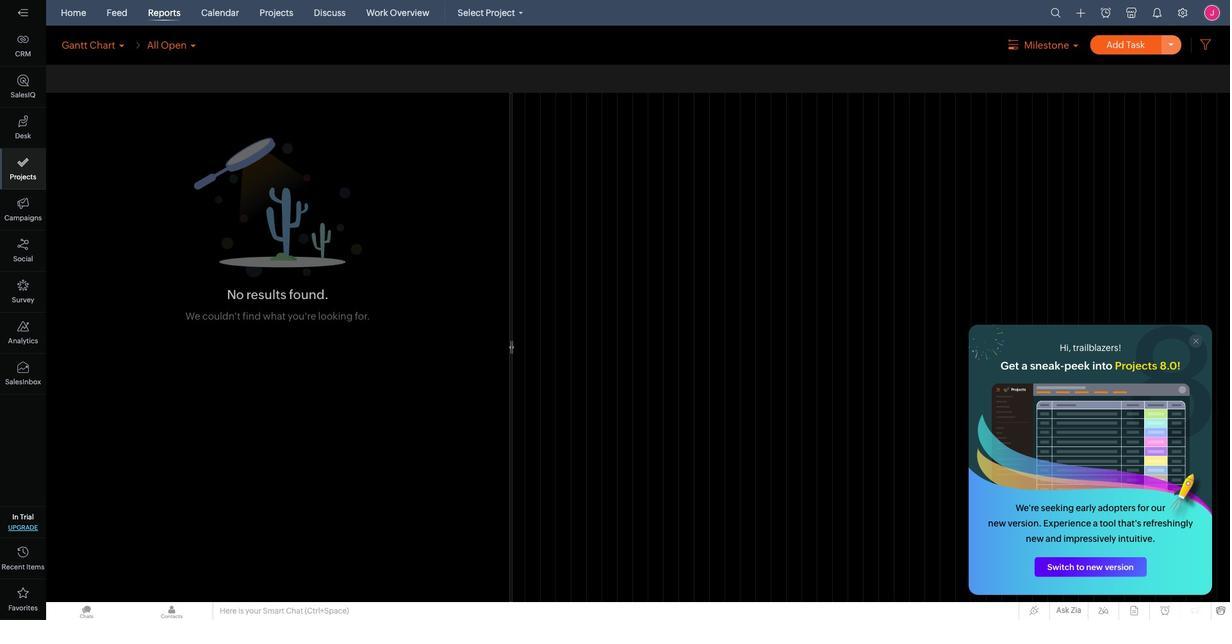 Task type: locate. For each thing, give the bounding box(es) containing it.
projects up campaigns link
[[10, 173, 36, 181]]

projects link down desk
[[0, 149, 46, 190]]

favorites
[[8, 604, 38, 612]]

projects left discuss link
[[260, 8, 294, 18]]

notifications image
[[1153, 8, 1163, 18]]

upgrade
[[8, 524, 38, 531]]

overview
[[390, 8, 430, 18]]

discuss
[[314, 8, 346, 18]]

ask
[[1057, 606, 1070, 615]]

0 horizontal spatial projects
[[10, 173, 36, 181]]

work overview link
[[361, 0, 435, 26]]

0 horizontal spatial projects link
[[0, 149, 46, 190]]

feed
[[107, 8, 128, 18]]

1 horizontal spatial projects link
[[255, 0, 299, 26]]

projects link left discuss link
[[255, 0, 299, 26]]

salesinbox link
[[0, 354, 46, 395]]

salesinbox
[[5, 378, 41, 386]]

items
[[26, 563, 44, 571]]

timer image
[[1101, 8, 1112, 18]]

work overview
[[366, 8, 430, 18]]

1 vertical spatial projects
[[10, 173, 36, 181]]

projects
[[260, 8, 294, 18], [10, 173, 36, 181]]

0 vertical spatial projects link
[[255, 0, 299, 26]]

0 vertical spatial projects
[[260, 8, 294, 18]]

projects link
[[255, 0, 299, 26], [0, 149, 46, 190]]

campaigns link
[[0, 190, 46, 231]]

recent items
[[2, 563, 44, 571]]

reports
[[148, 8, 181, 18]]

work
[[366, 8, 388, 18]]

ask zia
[[1057, 606, 1082, 615]]

(ctrl+space)
[[305, 607, 349, 616]]

chat
[[286, 607, 303, 616]]



Task type: vqa. For each thing, say whether or not it's contained in the screenshot.
salesinbox
yes



Task type: describe. For each thing, give the bounding box(es) containing it.
salesiq link
[[0, 67, 46, 108]]

1 vertical spatial projects link
[[0, 149, 46, 190]]

smart
[[263, 607, 285, 616]]

analytics link
[[0, 313, 46, 354]]

crm
[[15, 50, 31, 58]]

recent
[[2, 563, 25, 571]]

chats image
[[46, 603, 127, 621]]

select project
[[458, 8, 515, 18]]

project
[[486, 8, 515, 18]]

home link
[[56, 0, 91, 26]]

select
[[458, 8, 484, 18]]

survey
[[12, 296, 34, 304]]

trial
[[20, 513, 34, 521]]

here
[[220, 607, 237, 616]]

configure settings image
[[1178, 8, 1188, 18]]

desk link
[[0, 108, 46, 149]]

social link
[[0, 231, 46, 272]]

contacts image
[[131, 603, 212, 621]]

analytics
[[8, 337, 38, 345]]

here is your smart chat (ctrl+space)
[[220, 607, 349, 616]]

reports link
[[143, 0, 186, 26]]

desk
[[15, 132, 31, 140]]

salesiq
[[11, 91, 36, 99]]

zia
[[1071, 606, 1082, 615]]

discuss link
[[309, 0, 351, 26]]

in
[[12, 513, 19, 521]]

calendar
[[201, 8, 239, 18]]

crm link
[[0, 26, 46, 67]]

calendar link
[[196, 0, 244, 26]]

your
[[246, 607, 262, 616]]

survey link
[[0, 272, 46, 313]]

quick actions image
[[1077, 8, 1086, 18]]

1 horizontal spatial projects
[[260, 8, 294, 18]]

home
[[61, 8, 86, 18]]

is
[[238, 607, 244, 616]]

campaigns
[[4, 214, 42, 222]]

search image
[[1051, 8, 1062, 18]]

feed link
[[102, 0, 133, 26]]

marketplace image
[[1127, 8, 1137, 18]]

social
[[13, 255, 33, 263]]

in trial upgrade
[[8, 513, 38, 531]]



